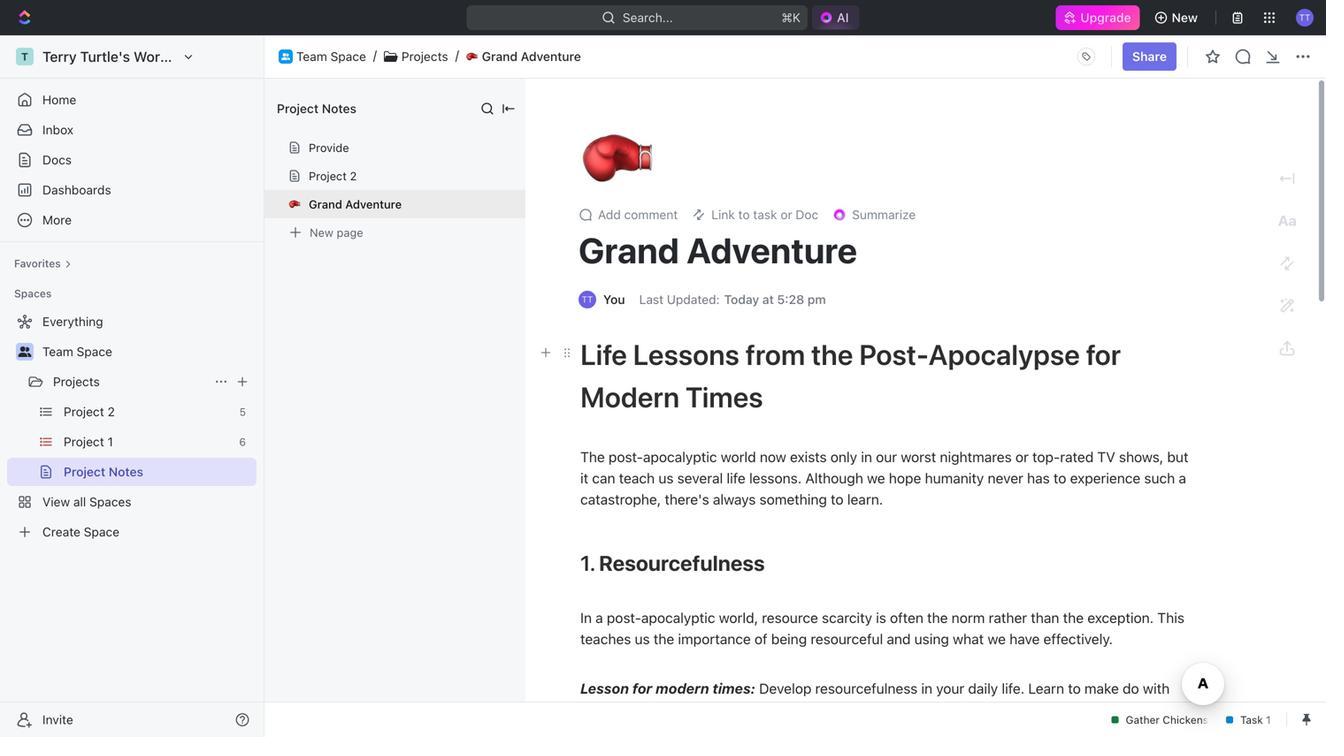 Task type: vqa. For each thing, say whether or not it's contained in the screenshot.
the
yes



Task type: locate. For each thing, give the bounding box(es) containing it.
0 vertical spatial and
[[887, 631, 911, 648]]

2
[[350, 169, 357, 183], [108, 405, 115, 419]]

projects for the right projects link
[[401, 49, 448, 64]]

0 horizontal spatial notes
[[109, 465, 143, 479]]

1 vertical spatial notes
[[109, 465, 143, 479]]

a inside the post-apocalyptic world now exists only in our worst nightmares or top-rated tv shows, but it can teach us several life lessons. although we hope humanity never has to experience such a catastrophe, there's always something to learn.
[[1179, 470, 1186, 487]]

project notes
[[277, 101, 356, 116], [64, 465, 143, 479]]

last updated: today at 5:28 pm
[[639, 292, 826, 307]]

1 vertical spatial or
[[1015, 449, 1029, 466]]

us right 'teaches'
[[635, 631, 650, 648]]

we inside in a post-apocalyptic world, resource scarcity is often the norm rather than the exception. this teaches us the importance of being resourceful and using what we have effectively.
[[988, 631, 1006, 648]]

user group image for the bottom team space link
[[18, 347, 31, 357]]

project 2
[[309, 169, 357, 183], [64, 405, 115, 419]]

more button
[[7, 206, 257, 234]]

terry turtle's workspace
[[42, 48, 207, 65]]

🥊 button up add on the top left of page
[[579, 115, 656, 198]]

0 vertical spatial team space link
[[296, 49, 366, 64]]

using
[[914, 631, 949, 648]]

1 vertical spatial adventure
[[345, 198, 402, 211]]

1 vertical spatial 🥊 grand adventure
[[289, 198, 402, 211]]

0 vertical spatial or
[[780, 207, 792, 222]]

and
[[887, 631, 911, 648], [609, 702, 633, 719]]

tt button
[[1291, 4, 1319, 32]]

0 horizontal spatial projects link
[[53, 368, 207, 396]]

team space inside tree
[[42, 345, 112, 359]]

0 horizontal spatial team space link
[[42, 338, 253, 366]]

hope
[[889, 470, 921, 487]]

exception.
[[1087, 610, 1154, 627]]

1 horizontal spatial grand
[[482, 49, 518, 64]]

resourcefulness
[[815, 681, 918, 698]]

tree inside sidebar navigation
[[7, 308, 257, 547]]

worst
[[901, 449, 936, 466]]

adventure for share
[[521, 49, 581, 64]]

new
[[1172, 10, 1198, 25], [310, 226, 333, 239]]

upgrade link
[[1056, 5, 1140, 30]]

0 horizontal spatial user group image
[[18, 347, 31, 357]]

1 horizontal spatial spaces
[[89, 495, 131, 510]]

search...
[[623, 10, 673, 25]]

2 vertical spatial space
[[84, 525, 119, 540]]

top-
[[1032, 449, 1060, 466]]

post- up 'teaches'
[[607, 610, 641, 627]]

user group image
[[281, 53, 290, 60], [18, 347, 31, 357]]

often
[[890, 610, 923, 627]]

link to task or doc
[[711, 207, 818, 222]]

you
[[603, 292, 625, 307]]

post-
[[859, 338, 928, 372]]

lesson
[[580, 681, 629, 698]]

0 vertical spatial notes
[[322, 101, 356, 116]]

1 vertical spatial 2
[[108, 405, 115, 419]]

1 vertical spatial project notes
[[64, 465, 143, 479]]

but
[[1167, 449, 1188, 466]]

us right the teach
[[658, 470, 674, 487]]

in left your
[[921, 681, 932, 698]]

0 vertical spatial we
[[867, 470, 885, 487]]

0 horizontal spatial a
[[596, 610, 603, 627]]

to left make
[[1068, 681, 1081, 698]]

1 horizontal spatial team space
[[296, 49, 366, 64]]

0 vertical spatial us
[[658, 470, 674, 487]]

spaces inside tree
[[89, 495, 131, 510]]

0 horizontal spatial new
[[310, 226, 333, 239]]

lessons.
[[749, 470, 802, 487]]

spaces
[[14, 288, 52, 300], [89, 495, 131, 510]]

1 horizontal spatial projects
[[401, 49, 448, 64]]

1 horizontal spatial tt
[[1299, 12, 1311, 22]]

project for 'project notes' link
[[64, 465, 105, 479]]

1 horizontal spatial us
[[658, 470, 674, 487]]

0 horizontal spatial in
[[861, 449, 872, 466]]

we down rather
[[988, 631, 1006, 648]]

tree
[[7, 308, 257, 547]]

grand for share
[[482, 49, 518, 64]]

post- up the teach
[[609, 449, 643, 466]]

project notes down 1
[[64, 465, 143, 479]]

0 horizontal spatial us
[[635, 631, 650, 648]]

view
[[42, 495, 70, 510]]

0 vertical spatial adventure
[[521, 49, 581, 64]]

🥊 grand adventure for share
[[466, 49, 581, 64]]

0 vertical spatial project notes
[[277, 101, 356, 116]]

0 horizontal spatial for
[[632, 681, 652, 698]]

1 vertical spatial spaces
[[89, 495, 131, 510]]

1.
[[580, 551, 594, 576]]

and down lesson
[[609, 702, 633, 719]]

team space
[[296, 49, 366, 64], [42, 345, 112, 359]]

project up 'view all spaces'
[[64, 465, 105, 479]]

0 vertical spatial post-
[[609, 449, 643, 466]]

workspace
[[134, 48, 207, 65]]

0 horizontal spatial spaces
[[14, 288, 52, 300]]

0 horizontal spatial project 2
[[64, 405, 115, 419]]

project notes up "provide"
[[277, 101, 356, 116]]

or left top-
[[1015, 449, 1029, 466]]

1 horizontal spatial project 2
[[309, 169, 357, 183]]

dashboards
[[42, 183, 111, 197]]

5:28
[[777, 292, 804, 307]]

apocalyptic up importance
[[641, 610, 715, 627]]

notes up "provide"
[[322, 101, 356, 116]]

1 vertical spatial post-
[[607, 610, 641, 627]]

spaces right all
[[89, 495, 131, 510]]

tree containing everything
[[7, 308, 257, 547]]

or left doc
[[780, 207, 792, 222]]

the right from on the right of page
[[811, 338, 853, 372]]

2 horizontal spatial adventure
[[687, 230, 857, 271]]

as down times:
[[745, 702, 759, 719]]

1 vertical spatial for
[[632, 681, 652, 698]]

new right upgrade
[[1172, 10, 1198, 25]]

apocalyptic up several
[[643, 449, 717, 466]]

1 vertical spatial user group image
[[18, 347, 31, 357]]

0 horizontal spatial as
[[687, 702, 702, 719]]

apocalyptic
[[643, 449, 717, 466], [641, 610, 715, 627]]

1 vertical spatial we
[[988, 631, 1006, 648]]

project inside 'project 1' link
[[64, 435, 104, 449]]

0 vertical spatial tt
[[1299, 12, 1311, 22]]

new left page
[[310, 226, 333, 239]]

2 up 1
[[108, 405, 115, 419]]

0 vertical spatial for
[[1086, 338, 1121, 372]]

project inside 'project notes' link
[[64, 465, 105, 479]]

rather
[[989, 610, 1027, 627]]

0 horizontal spatial 🥊 grand adventure
[[289, 198, 402, 211]]

0 vertical spatial new
[[1172, 10, 1198, 25]]

0 vertical spatial a
[[1179, 470, 1186, 487]]

1 horizontal spatial notes
[[322, 101, 356, 116]]

a right in
[[596, 610, 603, 627]]

sidebar navigation
[[0, 35, 268, 738]]

project 1
[[64, 435, 113, 449]]

the
[[580, 449, 605, 466]]

1 horizontal spatial in
[[921, 681, 932, 698]]

in a post-apocalyptic world, resource scarcity is often the norm rather than the exception. this teaches us the importance of being resourceful and using what we have effectively.
[[580, 610, 1188, 648]]

to
[[738, 207, 750, 222], [1054, 470, 1066, 487], [831, 491, 844, 508], [1068, 681, 1081, 698]]

0 horizontal spatial team
[[42, 345, 73, 359]]

1 horizontal spatial as
[[745, 702, 759, 719]]

2 up page
[[350, 169, 357, 183]]

1 horizontal spatial and
[[887, 631, 911, 648]]

project left 1
[[64, 435, 104, 449]]

🥊 button
[[579, 115, 656, 198], [288, 197, 309, 211]]

learn.
[[847, 491, 883, 508]]

0 horizontal spatial or
[[780, 207, 792, 222]]

0 vertical spatial projects
[[401, 49, 448, 64]]

project inside project 2 link
[[64, 405, 104, 419]]

🥊 for share
[[466, 50, 478, 63]]

projects inside tree
[[53, 375, 100, 389]]

0 horizontal spatial and
[[609, 702, 633, 719]]

1 horizontal spatial 🥊 grand adventure
[[466, 49, 581, 64]]

invite
[[42, 713, 73, 728]]

0 horizontal spatial team space
[[42, 345, 112, 359]]

project 2 up project 1
[[64, 405, 115, 419]]

1 horizontal spatial team
[[296, 49, 327, 64]]

have
[[1010, 631, 1040, 648]]

0 horizontal spatial grand
[[309, 198, 342, 211]]

daily
[[968, 681, 998, 698]]

1 vertical spatial team space link
[[42, 338, 253, 366]]

user group image for the right team space link
[[281, 53, 290, 60]]

more
[[42, 213, 72, 227]]

as down modern
[[687, 702, 702, 719]]

home
[[42, 92, 76, 107]]

1 vertical spatial a
[[596, 610, 603, 627]]

apocalypse
[[928, 338, 1080, 372]]

1 vertical spatial team space
[[42, 345, 112, 359]]

2 vertical spatial adventure
[[687, 230, 857, 271]]

ai button
[[812, 5, 859, 30]]

t
[[21, 50, 28, 63]]

0 vertical spatial team
[[296, 49, 327, 64]]

create space
[[42, 525, 119, 540]]

team for the bottom team space link
[[42, 345, 73, 359]]

0 vertical spatial space
[[330, 49, 366, 64]]

ai
[[837, 10, 849, 25]]

to right link
[[738, 207, 750, 222]]

0 vertical spatial user group image
[[281, 53, 290, 60]]

1 vertical spatial new
[[310, 226, 333, 239]]

in
[[580, 610, 592, 627]]

and down often on the right bottom of the page
[[887, 631, 911, 648]]

1 vertical spatial team
[[42, 345, 73, 359]]

0 vertical spatial apocalyptic
[[643, 449, 717, 466]]

terry
[[42, 48, 77, 65]]

1 vertical spatial apocalyptic
[[641, 610, 715, 627]]

1 horizontal spatial a
[[1179, 470, 1186, 487]]

0 vertical spatial grand
[[482, 49, 518, 64]]

notes up 'view all spaces' link
[[109, 465, 143, 479]]

and inside in a post-apocalyptic world, resource scarcity is often the norm rather than the exception. this teaches us the importance of being resourceful and using what we have effectively.
[[887, 631, 911, 648]]

project up project 1
[[64, 405, 104, 419]]

the
[[811, 338, 853, 372], [927, 610, 948, 627], [1063, 610, 1084, 627], [654, 631, 674, 648]]

new page
[[310, 226, 363, 239]]

as
[[687, 702, 702, 719], [745, 702, 759, 719]]

create space link
[[7, 518, 253, 547]]

new button
[[1147, 4, 1208, 32]]

1 vertical spatial in
[[921, 681, 932, 698]]

projects link
[[401, 49, 448, 64], [53, 368, 207, 396]]

terry turtle's workspace, , element
[[16, 48, 34, 65]]

2 horizontal spatial grand
[[579, 230, 679, 271]]

0 horizontal spatial projects
[[53, 375, 100, 389]]

the up using
[[927, 610, 948, 627]]

0 horizontal spatial 2
[[108, 405, 115, 419]]

in inside develop resourcefulness in your daily life. learn to make do with less and recycle as much as possible.
[[921, 681, 932, 698]]

0 vertical spatial spaces
[[14, 288, 52, 300]]

1 horizontal spatial for
[[1086, 338, 1121, 372]]

notes
[[322, 101, 356, 116], [109, 465, 143, 479]]

1 vertical spatial and
[[609, 702, 633, 719]]

1 vertical spatial project 2
[[64, 405, 115, 419]]

1 horizontal spatial new
[[1172, 10, 1198, 25]]

0 vertical spatial team space
[[296, 49, 366, 64]]

project
[[277, 101, 319, 116], [309, 169, 347, 183], [64, 405, 104, 419], [64, 435, 104, 449], [64, 465, 105, 479]]

apocalyptic inside the post-apocalyptic world now exists only in our worst nightmares or top-rated tv shows, but it can teach us several life lessons. although we hope humanity never has to experience such a catastrophe, there's always something to learn.
[[643, 449, 717, 466]]

user group image inside tree
[[18, 347, 31, 357]]

1. resourcefulness
[[580, 551, 765, 576]]

0 horizontal spatial adventure
[[345, 198, 402, 211]]

🥊 button down "provide"
[[288, 197, 309, 211]]

notes inside tree
[[109, 465, 143, 479]]

1 vertical spatial us
[[635, 631, 650, 648]]

the up effectively.
[[1063, 610, 1084, 627]]

0 vertical spatial projects link
[[401, 49, 448, 64]]

us inside the post-apocalyptic world now exists only in our worst nightmares or top-rated tv shows, but it can teach us several life lessons. although we hope humanity never has to experience such a catastrophe, there's always something to learn.
[[658, 470, 674, 487]]

docs link
[[7, 146, 257, 174]]

🥊 inside 🥊 grand adventure
[[466, 50, 478, 63]]

importance
[[678, 631, 751, 648]]

1 horizontal spatial or
[[1015, 449, 1029, 466]]

1 vertical spatial space
[[77, 345, 112, 359]]

we down our
[[867, 470, 885, 487]]

to inside develop resourcefulness in your daily life. learn to make do with less and recycle as much as possible.
[[1068, 681, 1081, 698]]

2 inside tree
[[108, 405, 115, 419]]

project down "provide"
[[309, 169, 347, 183]]

space for the bottom team space link
[[77, 345, 112, 359]]

several
[[677, 470, 723, 487]]

team inside tree
[[42, 345, 73, 359]]

0 vertical spatial in
[[861, 449, 872, 466]]

new inside 'new' button
[[1172, 10, 1198, 25]]

0 horizontal spatial tt
[[582, 295, 593, 305]]

0 horizontal spatial 🥊
[[289, 198, 300, 211]]

team space for the right team space link
[[296, 49, 366, 64]]

spaces down favorites
[[14, 288, 52, 300]]

project 2 down "provide"
[[309, 169, 357, 183]]

a down but
[[1179, 470, 1186, 487]]

1 horizontal spatial adventure
[[521, 49, 581, 64]]

in left our
[[861, 449, 872, 466]]

1 horizontal spatial user group image
[[281, 53, 290, 60]]

1 horizontal spatial we
[[988, 631, 1006, 648]]

grand
[[482, 49, 518, 64], [309, 198, 342, 211], [579, 230, 679, 271]]



Task type: describe. For each thing, give the bounding box(es) containing it.
develop resourcefulness in your daily life. learn to make do with less and recycle as much as possible.
[[580, 681, 1173, 719]]

summarize button
[[826, 203, 923, 227]]

can
[[592, 470, 615, 487]]

such
[[1144, 470, 1175, 487]]

at
[[762, 292, 774, 307]]

everything
[[42, 314, 103, 329]]

projects for the bottommost projects link
[[53, 375, 100, 389]]

life lessons from the post-apocalypse for modern times
[[580, 338, 1127, 414]]

lessons
[[633, 338, 739, 372]]

life.
[[1002, 681, 1025, 698]]

the inside life lessons from the post-apocalypse for modern times
[[811, 338, 853, 372]]

what
[[953, 631, 984, 648]]

tv
[[1097, 449, 1115, 466]]

team for the right team space link
[[296, 49, 327, 64]]

post- inside in a post-apocalyptic world, resource scarcity is often the norm rather than the exception. this teaches us the importance of being resourceful and using what we have effectively.
[[607, 610, 641, 627]]

teaches
[[580, 631, 631, 648]]

times:
[[712, 681, 755, 698]]

apocalyptic inside in a post-apocalyptic world, resource scarcity is often the norm rather than the exception. this teaches us the importance of being resourceful and using what we have effectively.
[[641, 610, 715, 627]]

in inside the post-apocalyptic world now exists only in our worst nightmares or top-rated tv shows, but it can teach us several life lessons. although we hope humanity never has to experience such a catastrophe, there's always something to learn.
[[861, 449, 872, 466]]

resourceful
[[811, 631, 883, 648]]

share
[[1132, 49, 1167, 64]]

lesson for modern times:
[[580, 681, 755, 698]]

scarcity
[[822, 610, 872, 627]]

grand for new page
[[309, 198, 342, 211]]

project 2 inside tree
[[64, 405, 115, 419]]

project notes inside tree
[[64, 465, 143, 479]]

learn
[[1028, 681, 1064, 698]]

space for the right team space link
[[330, 49, 366, 64]]

updated:
[[667, 292, 720, 307]]

only
[[830, 449, 857, 466]]

1 horizontal spatial 🥊 button
[[579, 115, 656, 198]]

🥊 grand adventure for new page
[[289, 198, 402, 211]]

this
[[1157, 610, 1184, 627]]

1 as from the left
[[687, 702, 702, 719]]

🥊 for new page
[[289, 198, 300, 211]]

create
[[42, 525, 80, 540]]

view all spaces
[[42, 495, 131, 510]]

possible.
[[763, 702, 820, 719]]

and inside develop resourcefulness in your daily life. learn to make do with less and recycle as much as possible.
[[609, 702, 633, 719]]

everything link
[[7, 308, 253, 336]]

1 vertical spatial tt
[[582, 295, 593, 305]]

to inside dropdown button
[[738, 207, 750, 222]]

0 horizontal spatial 🥊 button
[[288, 197, 309, 211]]

for inside life lessons from the post-apocalypse for modern times
[[1086, 338, 1121, 372]]

new for new
[[1172, 10, 1198, 25]]

develop
[[759, 681, 811, 698]]

do
[[1123, 681, 1139, 698]]

1 vertical spatial projects link
[[53, 368, 207, 396]]

inbox
[[42, 123, 73, 137]]

or inside dropdown button
[[780, 207, 792, 222]]

0 vertical spatial project 2
[[309, 169, 357, 183]]

provide
[[309, 141, 349, 154]]

turtle's
[[80, 48, 130, 65]]

us inside in a post-apocalyptic world, resource scarcity is often the norm rather than the exception. this teaches us the importance of being resourceful and using what we have effectively.
[[635, 631, 650, 648]]

project for project 2 link
[[64, 405, 104, 419]]

comment
[[624, 207, 678, 222]]

new for new page
[[310, 226, 333, 239]]

task
[[753, 207, 777, 222]]

modern
[[656, 681, 709, 698]]

life
[[580, 338, 627, 372]]

from
[[745, 338, 805, 372]]

project notes link
[[64, 458, 253, 487]]

⌘k
[[781, 10, 801, 25]]

something
[[759, 491, 827, 508]]

shows,
[[1119, 449, 1163, 466]]

favorites button
[[7, 253, 79, 274]]

humanity
[[925, 470, 984, 487]]

1 horizontal spatial 2
[[350, 169, 357, 183]]

the post-apocalyptic world now exists only in our worst nightmares or top-rated tv shows, but it can teach us several life lessons. although we hope humanity never has to experience such a catastrophe, there's always something to learn.
[[580, 449, 1192, 508]]

summarize
[[852, 207, 916, 222]]

exists
[[790, 449, 827, 466]]

or inside the post-apocalyptic world now exists only in our worst nightmares or top-rated tv shows, but it can teach us several life lessons. although we hope humanity never has to experience such a catastrophe, there's always something to learn.
[[1015, 449, 1029, 466]]

always
[[713, 491, 756, 508]]

post- inside the post-apocalyptic world now exists only in our worst nightmares or top-rated tv shows, but it can teach us several life lessons. although we hope humanity never has to experience such a catastrophe, there's always something to learn.
[[609, 449, 643, 466]]

resourcefulness
[[599, 551, 765, 576]]

a inside in a post-apocalyptic world, resource scarcity is often the norm rather than the exception. this teaches us the importance of being resourceful and using what we have effectively.
[[596, 610, 603, 627]]

upgrade
[[1080, 10, 1131, 25]]

life
[[727, 470, 746, 487]]

page
[[337, 226, 363, 239]]

favorites
[[14, 257, 61, 270]]

2 horizontal spatial 🥊
[[582, 115, 653, 198]]

to right has
[[1054, 470, 1066, 487]]

resource
[[762, 610, 818, 627]]

doc
[[796, 207, 818, 222]]

teach
[[619, 470, 655, 487]]

the up lesson for modern times:
[[654, 631, 674, 648]]

1 horizontal spatial project notes
[[277, 101, 356, 116]]

add comment
[[598, 207, 678, 222]]

tt inside the tt dropdown button
[[1299, 12, 1311, 22]]

team space for the bottom team space link
[[42, 345, 112, 359]]

times
[[686, 380, 763, 414]]

2 vertical spatial grand
[[579, 230, 679, 271]]

make
[[1084, 681, 1119, 698]]

adventure for new page
[[345, 198, 402, 211]]

recycle
[[637, 702, 683, 719]]

view all spaces link
[[7, 488, 253, 517]]

to down although
[[831, 491, 844, 508]]

we inside the post-apocalyptic world now exists only in our worst nightmares or top-rated tv shows, but it can teach us several life lessons. although we hope humanity never has to experience such a catastrophe, there's always something to learn.
[[867, 470, 885, 487]]

project 2 link
[[64, 398, 232, 426]]

docs
[[42, 153, 72, 167]]

1 horizontal spatial team space link
[[296, 49, 366, 64]]

catastrophe,
[[580, 491, 661, 508]]

there's
[[665, 491, 709, 508]]

than
[[1031, 610, 1059, 627]]

dropdown menu image
[[1072, 42, 1100, 71]]

link
[[711, 207, 735, 222]]

pm
[[807, 292, 826, 307]]

today
[[724, 292, 759, 307]]

project for 'project 1' link
[[64, 435, 104, 449]]

add
[[598, 207, 621, 222]]

project up "provide"
[[277, 101, 319, 116]]

5
[[239, 406, 246, 418]]

grand adventure
[[579, 230, 857, 271]]

2 as from the left
[[745, 702, 759, 719]]

1 horizontal spatial projects link
[[401, 49, 448, 64]]

nightmares
[[940, 449, 1012, 466]]

project 1 link
[[64, 428, 232, 456]]

your
[[936, 681, 964, 698]]

home link
[[7, 86, 257, 114]]

has
[[1027, 470, 1050, 487]]

with
[[1143, 681, 1170, 698]]



